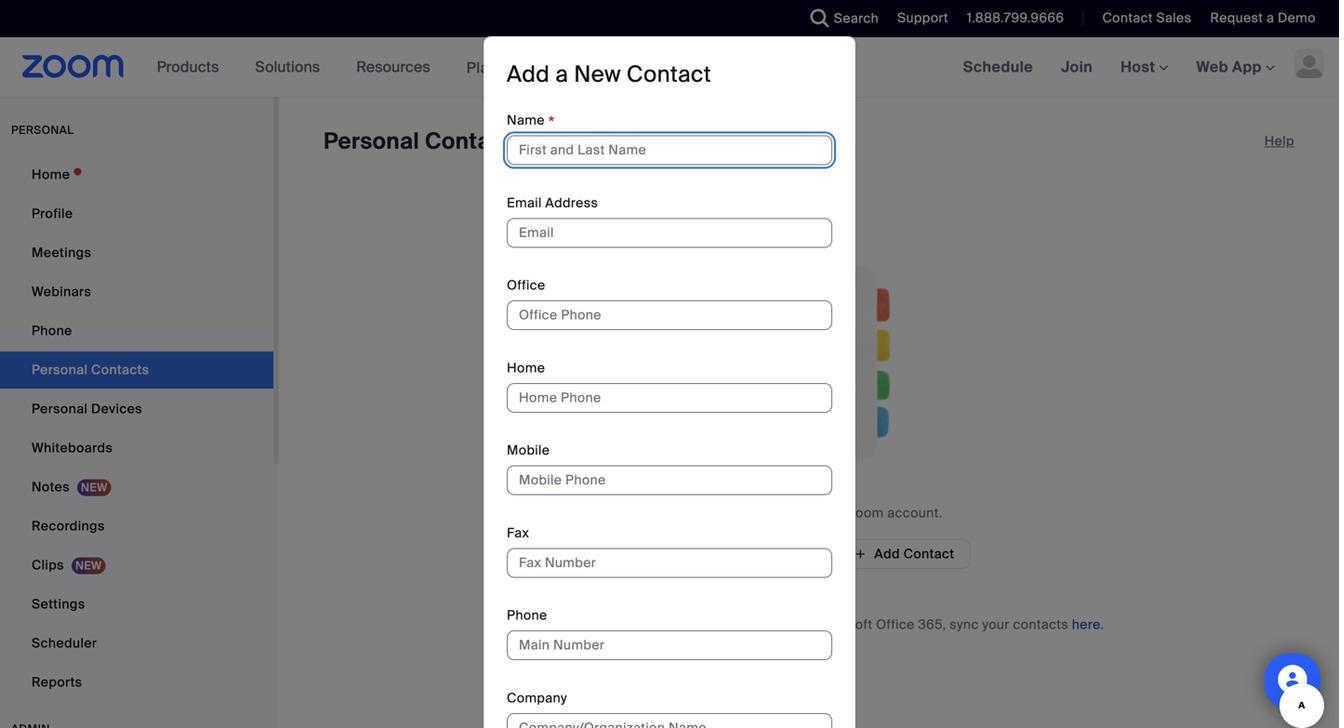 Task type: vqa. For each thing, say whether or not it's contained in the screenshot.
FEEDBACK
no



Task type: locate. For each thing, give the bounding box(es) containing it.
1.888.799.9666 button up schedule link
[[967, 9, 1064, 27]]

file
[[793, 545, 816, 563]]

2 vertical spatial contact
[[904, 545, 954, 563]]

your right sync
[[982, 616, 1010, 633]]

0 horizontal spatial add
[[507, 60, 550, 89]]

fax
[[507, 524, 529, 542]]

1 microsoft from the left
[[652, 616, 712, 633]]

1 vertical spatial office
[[876, 616, 915, 633]]

scheduler
[[32, 635, 97, 652]]

office left 365,
[[876, 616, 915, 633]]

1 vertical spatial home
[[507, 359, 545, 376]]

plans & pricing link
[[466, 58, 576, 77], [466, 58, 576, 77]]

add inside add a new contact 'dialog'
[[507, 60, 550, 89]]

1 vertical spatial your
[[982, 616, 1010, 633]]

contact down account.
[[904, 545, 954, 563]]

schedule
[[963, 57, 1033, 77]]

First and Last Name text field
[[507, 135, 832, 165]]

0 horizontal spatial phone
[[32, 322, 72, 339]]

personal inside "link"
[[32, 400, 88, 418]]

contacts left here link at right bottom
[[1013, 616, 1069, 633]]

1 vertical spatial a
[[555, 60, 568, 89]]

contact left sales
[[1102, 9, 1153, 27]]

a left new
[[555, 60, 568, 89]]

personal contacts
[[324, 127, 524, 156]]

0 vertical spatial office
[[507, 277, 545, 294]]

office down email
[[507, 277, 545, 294]]

mobile
[[507, 442, 550, 459]]

1 horizontal spatial contacts
[[1013, 616, 1069, 633]]

home link
[[0, 156, 273, 193]]

0 horizontal spatial home
[[32, 166, 70, 183]]

settings link
[[0, 586, 273, 623]]

plans
[[466, 58, 506, 77]]

0 horizontal spatial personal
[[32, 400, 88, 418]]

a for request
[[1267, 9, 1274, 27]]

phone inside add a new contact 'dialog'
[[507, 607, 547, 624]]

no contacts added to your zoom account.
[[676, 505, 943, 522]]

1 horizontal spatial add
[[874, 545, 900, 563]]

add
[[507, 60, 550, 89], [874, 545, 900, 563]]

for
[[514, 616, 535, 633]]

0 vertical spatial home
[[32, 166, 70, 183]]

devices
[[91, 400, 142, 418]]

your
[[816, 505, 844, 522], [982, 616, 1010, 633]]

0 horizontal spatial microsoft
[[652, 616, 712, 633]]

1 vertical spatial phone
[[507, 607, 547, 624]]

microsoft right "and"
[[812, 616, 873, 633]]

2 horizontal spatial contact
[[1102, 9, 1153, 27]]

personal
[[11, 123, 74, 137]]

webinars
[[32, 283, 91, 300]]

reports
[[32, 674, 82, 691]]

home up mobile
[[507, 359, 545, 376]]

1 horizontal spatial your
[[982, 616, 1010, 633]]

personal up whiteboards
[[32, 400, 88, 418]]

your right to
[[816, 505, 844, 522]]

a for add
[[555, 60, 568, 89]]

1 vertical spatial add
[[874, 545, 900, 563]]

banner
[[0, 37, 1339, 98]]

1 horizontal spatial microsoft
[[812, 616, 873, 633]]

personal
[[324, 127, 420, 156], [32, 400, 88, 418]]

recordings
[[32, 518, 105, 535]]

phone down fax
[[507, 607, 547, 624]]

1 vertical spatial contact
[[627, 60, 711, 89]]

0 horizontal spatial contact
[[627, 60, 711, 89]]

notes link
[[0, 469, 273, 506]]

contact inside button
[[904, 545, 954, 563]]

here
[[1072, 616, 1101, 633]]

0 vertical spatial a
[[1267, 9, 1274, 27]]

personal down product information navigation
[[324, 127, 420, 156]]

support link
[[884, 0, 953, 37], [897, 9, 948, 27]]

1 horizontal spatial home
[[507, 359, 545, 376]]

request
[[1210, 9, 1263, 27]]

contact sales link
[[1088, 0, 1196, 37], [1102, 9, 1192, 27]]

contacts right no
[[697, 505, 753, 522]]

1 horizontal spatial phone
[[507, 607, 547, 624]]

Office Phone text field
[[507, 300, 832, 330]]

email
[[507, 194, 542, 211]]

1.888.799.9666 button
[[953, 0, 1069, 37], [967, 9, 1064, 27]]

0 vertical spatial contact
[[1102, 9, 1153, 27]]

a
[[1267, 9, 1274, 27], [555, 60, 568, 89]]

add contact button
[[838, 539, 970, 569]]

0 horizontal spatial a
[[555, 60, 568, 89]]

Phone text field
[[507, 631, 832, 660]]

home
[[32, 166, 70, 183], [507, 359, 545, 376]]

0 horizontal spatial office
[[507, 277, 545, 294]]

0 vertical spatial add
[[507, 60, 550, 89]]

a left the demo
[[1267, 9, 1274, 27]]

phone
[[32, 322, 72, 339], [507, 607, 547, 624]]

office
[[507, 277, 545, 294], [876, 616, 915, 633]]

here link
[[1072, 616, 1101, 633]]

phone down webinars
[[32, 322, 72, 339]]

sales
[[1156, 9, 1192, 27]]

company
[[507, 689, 567, 707]]

home up profile at the top left of page
[[32, 166, 70, 183]]

add for add contact
[[874, 545, 900, 563]]

0 vertical spatial phone
[[32, 322, 72, 339]]

request a demo link
[[1196, 0, 1339, 37], [1210, 9, 1316, 27]]

help link
[[1264, 126, 1295, 156]]

1 horizontal spatial contact
[[904, 545, 954, 563]]

contact right new
[[627, 60, 711, 89]]

new
[[574, 60, 621, 89]]

from
[[729, 545, 759, 563]]

contacts
[[697, 505, 753, 522], [1013, 616, 1069, 633]]

add a new contact dialog
[[484, 36, 856, 728]]

add contact
[[874, 545, 954, 563]]

0 vertical spatial contacts
[[697, 505, 753, 522]]

add right add icon
[[874, 545, 900, 563]]

1 horizontal spatial personal
[[324, 127, 420, 156]]

contact sales link up meetings navigation
[[1102, 9, 1192, 27]]

contact sales link up join
[[1088, 0, 1196, 37]]

a inside add a new contact 'dialog'
[[555, 60, 568, 89]]

zoom
[[847, 505, 884, 522]]

0 vertical spatial your
[[816, 505, 844, 522]]

0 vertical spatial personal
[[324, 127, 420, 156]]

add image
[[663, 545, 676, 564]]

google
[[538, 616, 585, 633]]

schedule link
[[949, 37, 1047, 97]]

Fax text field
[[507, 548, 832, 578]]

csv
[[762, 545, 790, 563]]

name *
[[507, 112, 555, 134]]

meetings
[[32, 244, 91, 261]]

1 horizontal spatial a
[[1267, 9, 1274, 27]]

add right plans
[[507, 60, 550, 89]]

join
[[1061, 57, 1093, 77]]

0 horizontal spatial contacts
[[697, 505, 753, 522]]

reports link
[[0, 664, 273, 701]]

Mobile text field
[[507, 466, 832, 495]]

join link
[[1047, 37, 1107, 97]]

microsoft
[[652, 616, 712, 633], [812, 616, 873, 633]]

contact
[[1102, 9, 1153, 27], [627, 60, 711, 89], [904, 545, 954, 563]]

settings
[[32, 596, 85, 613]]

zoom logo image
[[22, 55, 124, 78]]

address
[[545, 194, 598, 211]]

add inside add contact button
[[874, 545, 900, 563]]

personal menu menu
[[0, 156, 273, 703]]

1 vertical spatial personal
[[32, 400, 88, 418]]

product information navigation
[[143, 37, 589, 98]]

microsoft down 'fax' text field
[[652, 616, 712, 633]]

home inside add a new contact 'dialog'
[[507, 359, 545, 376]]



Task type: describe. For each thing, give the bounding box(es) containing it.
import from csv file button
[[648, 539, 831, 569]]

phone link
[[0, 312, 273, 350]]

exchange,
[[715, 616, 781, 633]]

calendar,
[[588, 616, 648, 633]]

help
[[1264, 133, 1295, 150]]

added
[[756, 505, 797, 522]]

and
[[785, 616, 809, 633]]

banner containing schedule
[[0, 37, 1339, 98]]

&
[[510, 58, 521, 77]]

import
[[683, 545, 726, 563]]

1 horizontal spatial office
[[876, 616, 915, 633]]

clips link
[[0, 547, 273, 584]]

sync
[[950, 616, 979, 633]]

support
[[897, 9, 948, 27]]

recordings link
[[0, 508, 273, 545]]

add image
[[854, 546, 867, 563]]

meetings link
[[0, 234, 273, 272]]

1.888.799.9666
[[967, 9, 1064, 27]]

*
[[548, 112, 555, 134]]

contact sales
[[1102, 9, 1192, 27]]

profile link
[[0, 195, 273, 232]]

name
[[507, 112, 545, 129]]

personal for personal contacts
[[324, 127, 420, 156]]

to
[[800, 505, 813, 522]]

personal devices
[[32, 400, 142, 418]]

clips
[[32, 557, 64, 574]]

profile
[[32, 205, 73, 222]]

for google calendar, microsoft exchange, and microsoft office 365, sync your contacts here .
[[514, 616, 1104, 633]]

notes
[[32, 478, 70, 496]]

plans & pricing
[[466, 58, 576, 77]]

phone inside "personal menu" menu
[[32, 322, 72, 339]]

email address
[[507, 194, 598, 211]]

contact inside "link"
[[1102, 9, 1153, 27]]

account.
[[887, 505, 943, 522]]

pricing
[[525, 58, 576, 77]]

0 horizontal spatial your
[[816, 505, 844, 522]]

2 microsoft from the left
[[812, 616, 873, 633]]

no
[[676, 505, 694, 522]]

import from csv file
[[683, 545, 816, 563]]

request a demo
[[1210, 9, 1316, 27]]

.
[[1101, 616, 1104, 633]]

add a new contact
[[507, 60, 711, 89]]

Home text field
[[507, 383, 832, 413]]

personal for personal devices
[[32, 400, 88, 418]]

webinars link
[[0, 273, 273, 311]]

meetings navigation
[[949, 37, 1339, 98]]

1 vertical spatial contacts
[[1013, 616, 1069, 633]]

contact inside 'dialog'
[[627, 60, 711, 89]]

whiteboards link
[[0, 430, 273, 467]]

personal devices link
[[0, 391, 273, 428]]

office inside add a new contact 'dialog'
[[507, 277, 545, 294]]

whiteboards
[[32, 439, 113, 457]]

Email Address text field
[[507, 218, 832, 248]]

365,
[[918, 616, 946, 633]]

demo
[[1278, 9, 1316, 27]]

scheduler link
[[0, 625, 273, 662]]

add for add a new contact
[[507, 60, 550, 89]]

contacts
[[425, 127, 524, 156]]

home inside "personal menu" menu
[[32, 166, 70, 183]]

1.888.799.9666 button up schedule
[[953, 0, 1069, 37]]



